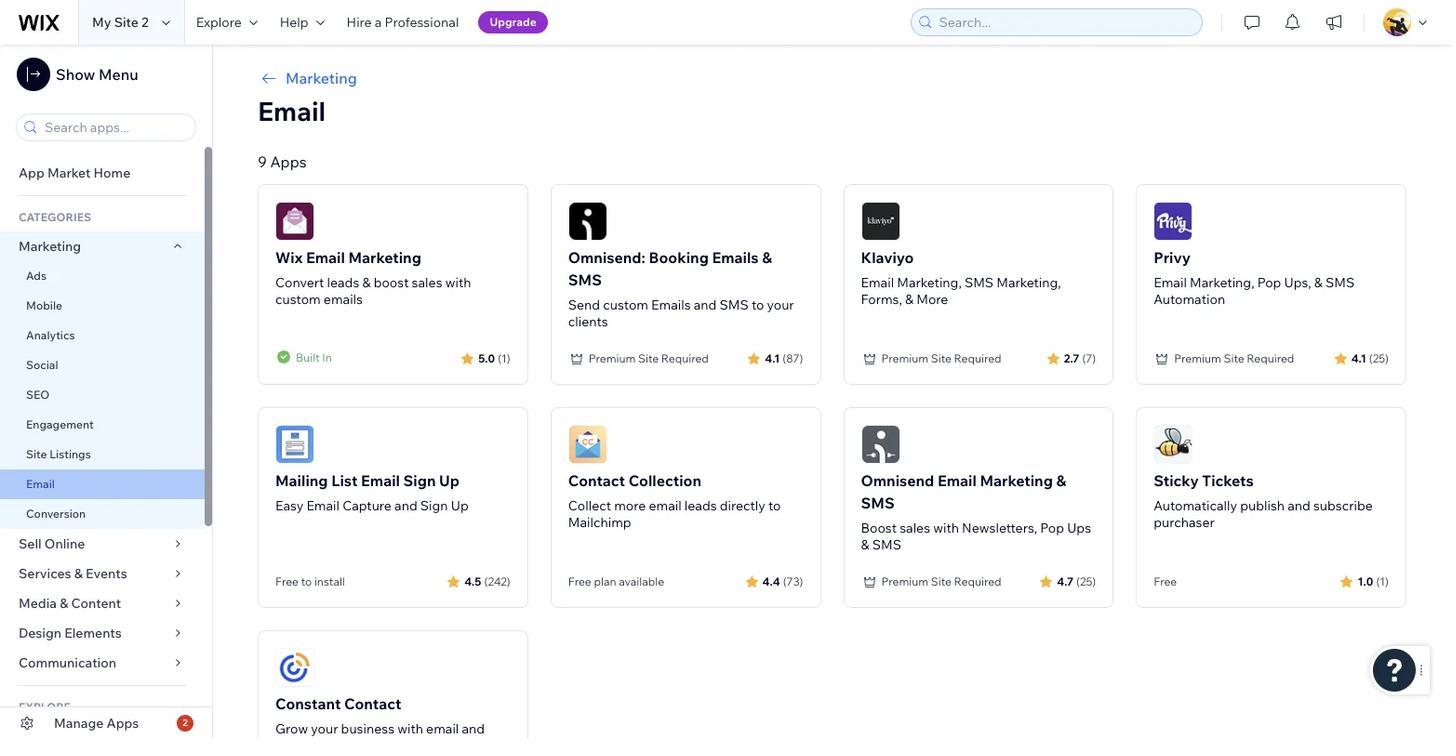 Task type: locate. For each thing, give the bounding box(es) containing it.
0 horizontal spatial emails
[[652, 297, 691, 314]]

Search apps... field
[[39, 114, 190, 141]]

custom down "wix"
[[275, 291, 321, 308]]

tickets
[[1203, 472, 1254, 490]]

marketing inside omnisend email marketing & sms boost sales with newsletters, pop ups & sms
[[980, 472, 1053, 490]]

0 horizontal spatial (1)
[[498, 351, 511, 365]]

5.0
[[478, 351, 495, 365]]

manage apps
[[54, 716, 139, 732]]

sms inside 'privy email marketing, pop ups,  & sms automation'
[[1326, 275, 1355, 291]]

marketing down categories
[[19, 238, 81, 255]]

free left install
[[275, 575, 299, 589]]

1 vertical spatial email
[[426, 721, 459, 738]]

1 horizontal spatial marketing link
[[258, 67, 1407, 89]]

2 horizontal spatial marketing,
[[1190, 275, 1255, 291]]

2 horizontal spatial to
[[769, 498, 781, 515]]

1 4.1 from the left
[[765, 351, 780, 365]]

0 horizontal spatial (25)
[[1077, 575, 1097, 589]]

0 horizontal spatial sales
[[412, 275, 443, 291]]

premium site required down automation
[[1175, 352, 1295, 366]]

sales inside wix email marketing convert leads & boost sales with custom emails
[[412, 275, 443, 291]]

with inside wix email marketing convert leads & boost sales with custom emails
[[445, 275, 471, 291]]

email inside the constant contact grow your business with email and more.
[[426, 721, 459, 738]]

0 horizontal spatial email
[[426, 721, 459, 738]]

1 vertical spatial contact
[[344, 695, 401, 714]]

free down purchaser
[[1154, 575, 1177, 589]]

mobile link
[[0, 291, 205, 321]]

1 horizontal spatial to
[[752, 297, 764, 314]]

5.0 (1)
[[478, 351, 511, 365]]

0 vertical spatial (1)
[[498, 351, 511, 365]]

mailing
[[275, 472, 328, 490]]

emails
[[712, 248, 759, 267], [652, 297, 691, 314]]

2 horizontal spatial free
[[1154, 575, 1177, 589]]

premium site required down "more"
[[882, 352, 1002, 366]]

and inside sticky tickets automatically publish and subscribe purchaser
[[1288, 498, 1311, 515]]

free for mailing list email sign up
[[275, 575, 299, 589]]

constant
[[275, 695, 341, 714]]

with right boost
[[445, 275, 471, 291]]

to
[[752, 297, 764, 314], [769, 498, 781, 515], [301, 575, 312, 589]]

1 horizontal spatial contact
[[568, 472, 625, 490]]

with right business at the bottom left of page
[[398, 721, 423, 738]]

marketing up newsletters,
[[980, 472, 1053, 490]]

omnisend email marketing & sms logo image
[[861, 425, 900, 464]]

4.1 for pop
[[1352, 351, 1367, 365]]

omnisend email marketing & sms boost sales with newsletters, pop ups & sms
[[861, 472, 1092, 554]]

(1) right 5.0
[[498, 351, 511, 365]]

1.0 (1)
[[1358, 575, 1389, 589]]

1 vertical spatial (25)
[[1077, 575, 1097, 589]]

2 horizontal spatial with
[[934, 520, 959, 537]]

emails
[[324, 291, 363, 308]]

show menu button
[[17, 58, 138, 91]]

Search... field
[[934, 9, 1197, 35]]

premium site required down "clients"
[[589, 352, 709, 366]]

with left newsletters,
[[934, 520, 959, 537]]

ups
[[1068, 520, 1092, 537]]

1 vertical spatial your
[[311, 721, 338, 738]]

4.5
[[465, 575, 482, 589]]

0 vertical spatial 2
[[141, 14, 149, 31]]

upgrade
[[490, 15, 537, 29]]

seo link
[[0, 381, 205, 410]]

1 horizontal spatial marketing,
[[997, 275, 1062, 291]]

4.7
[[1057, 575, 1074, 589]]

klaviyo logo image
[[861, 202, 900, 241]]

(25) for pop
[[1370, 351, 1389, 365]]

pop
[[1258, 275, 1282, 291], [1041, 520, 1065, 537]]

email right business at the bottom left of page
[[426, 721, 459, 738]]

pop left ups,
[[1258, 275, 1282, 291]]

premium down "clients"
[[589, 352, 636, 366]]

events
[[86, 566, 127, 583]]

contact up business at the bottom left of page
[[344, 695, 401, 714]]

sticky tickets logo image
[[1154, 425, 1193, 464]]

4.1 (87)
[[765, 351, 804, 365]]

0 vertical spatial contact
[[568, 472, 625, 490]]

klaviyo
[[861, 248, 914, 267]]

emails right booking
[[712, 248, 759, 267]]

& inside klaviyo email marketing, sms marketing, forms, & more
[[905, 291, 914, 308]]

premium site required
[[589, 352, 709, 366], [882, 352, 1002, 366], [1175, 352, 1295, 366], [882, 575, 1002, 589]]

mobile
[[26, 299, 62, 313]]

plan
[[594, 575, 617, 589]]

0 vertical spatial to
[[752, 297, 764, 314]]

site inside 'link'
[[26, 448, 47, 462]]

to inside contact collection collect more email leads directly to mailchimp
[[769, 498, 781, 515]]

marketing, inside 'privy email marketing, pop ups,  & sms automation'
[[1190, 275, 1255, 291]]

1 horizontal spatial sales
[[900, 520, 931, 537]]

0 horizontal spatial marketing link
[[0, 232, 205, 262]]

automatically
[[1154, 498, 1238, 515]]

list
[[331, 472, 358, 490]]

leads left "directly"
[[685, 498, 717, 515]]

(25) for &
[[1077, 575, 1097, 589]]

0 vertical spatial sales
[[412, 275, 443, 291]]

services
[[19, 566, 71, 583]]

1 vertical spatial up
[[451, 498, 469, 515]]

2 vertical spatial with
[[398, 721, 423, 738]]

help button
[[269, 0, 336, 45]]

free plan available
[[568, 575, 665, 589]]

install
[[314, 575, 345, 589]]

1 vertical spatial (1)
[[1377, 575, 1389, 589]]

1 horizontal spatial (1)
[[1377, 575, 1389, 589]]

required down newsletters,
[[954, 575, 1002, 589]]

(1) for sticky tickets
[[1377, 575, 1389, 589]]

1 horizontal spatial leads
[[685, 498, 717, 515]]

your up 4.1 (87)
[[767, 297, 794, 314]]

sticky
[[1154, 472, 1199, 490]]

(7)
[[1083, 351, 1097, 365]]

privy logo image
[[1154, 202, 1193, 241]]

email down privy
[[1154, 275, 1187, 291]]

collect
[[568, 498, 611, 515]]

your down constant
[[311, 721, 338, 738]]

required for omnisend:
[[662, 352, 709, 366]]

and
[[694, 297, 717, 314], [395, 498, 418, 515], [1288, 498, 1311, 515], [462, 721, 485, 738]]

marketing, for klaviyo
[[897, 275, 962, 291]]

site left 'listings' at the bottom left
[[26, 448, 47, 462]]

required down ups,
[[1247, 352, 1295, 366]]

required down omnisend: booking emails & sms send custom emails and sms to your clients
[[662, 352, 709, 366]]

apps right 9
[[270, 153, 307, 171]]

social
[[26, 358, 58, 372]]

help
[[280, 14, 309, 31]]

leads inside contact collection collect more email leads directly to mailchimp
[[685, 498, 717, 515]]

1 horizontal spatial emails
[[712, 248, 759, 267]]

sms inside klaviyo email marketing, sms marketing, forms, & more
[[965, 275, 994, 291]]

premium down boost
[[882, 575, 929, 589]]

1 vertical spatial sales
[[900, 520, 931, 537]]

0 horizontal spatial leads
[[327, 275, 359, 291]]

3 marketing, from the left
[[1190, 275, 1255, 291]]

pop inside omnisend email marketing & sms boost sales with newsletters, pop ups & sms
[[1041, 520, 1065, 537]]

1 horizontal spatial (25)
[[1370, 351, 1389, 365]]

wix email marketing convert leads & boost sales with custom emails
[[275, 248, 471, 308]]

1 vertical spatial apps
[[107, 716, 139, 732]]

emails down booking
[[652, 297, 691, 314]]

4.1
[[765, 351, 780, 365], [1352, 351, 1367, 365]]

2.7
[[1064, 351, 1080, 365]]

0 horizontal spatial contact
[[344, 695, 401, 714]]

mailing list email sign up logo image
[[275, 425, 315, 464]]

contact inside the constant contact grow your business with email and more.
[[344, 695, 401, 714]]

1 vertical spatial leads
[[685, 498, 717, 515]]

1 horizontal spatial custom
[[603, 297, 649, 314]]

premium down automation
[[1175, 352, 1222, 366]]

2 vertical spatial to
[[301, 575, 312, 589]]

(25)
[[1370, 351, 1389, 365], [1077, 575, 1097, 589]]

1 horizontal spatial pop
[[1258, 275, 1282, 291]]

(1) for wix email marketing
[[498, 351, 511, 365]]

1 horizontal spatial free
[[568, 575, 592, 589]]

0 horizontal spatial with
[[398, 721, 423, 738]]

social link
[[0, 351, 205, 381]]

premium down "forms,"
[[882, 352, 929, 366]]

& inside 'privy email marketing, pop ups,  & sms automation'
[[1315, 275, 1323, 291]]

2 4.1 from the left
[[1352, 351, 1367, 365]]

required for privy
[[1247, 352, 1295, 366]]

site down omnisend: booking emails & sms send custom emails and sms to your clients
[[638, 352, 659, 366]]

services & events
[[19, 566, 127, 583]]

site down omnisend email marketing & sms boost sales with newsletters, pop ups & sms
[[931, 575, 952, 589]]

omnisend
[[861, 472, 935, 490]]

wix email marketing logo image
[[275, 202, 315, 241]]

analytics
[[26, 329, 75, 342]]

2 right my in the left of the page
[[141, 14, 149, 31]]

design elements
[[19, 625, 122, 642]]

1 horizontal spatial your
[[767, 297, 794, 314]]

0 horizontal spatial 4.1
[[765, 351, 780, 365]]

premium site required for privy
[[1175, 352, 1295, 366]]

email inside omnisend email marketing & sms boost sales with newsletters, pop ups & sms
[[938, 472, 977, 490]]

1 vertical spatial 2
[[183, 718, 188, 730]]

2
[[141, 14, 149, 31], [183, 718, 188, 730]]

0 vertical spatial pop
[[1258, 275, 1282, 291]]

0 horizontal spatial marketing,
[[897, 275, 962, 291]]

email up convert
[[306, 248, 345, 267]]

more
[[917, 291, 949, 308]]

boost
[[374, 275, 409, 291]]

0 vertical spatial emails
[[712, 248, 759, 267]]

premium site required down omnisend email marketing & sms boost sales with newsletters, pop ups & sms
[[882, 575, 1002, 589]]

wix
[[275, 248, 303, 267]]

1 horizontal spatial email
[[649, 498, 682, 515]]

collection
[[629, 472, 702, 490]]

0 horizontal spatial free
[[275, 575, 299, 589]]

publish
[[1241, 498, 1285, 515]]

sign
[[403, 472, 436, 490], [420, 498, 448, 515]]

marketing,
[[897, 275, 962, 291], [997, 275, 1062, 291], [1190, 275, 1255, 291]]

0 vertical spatial your
[[767, 297, 794, 314]]

sign right the list
[[403, 472, 436, 490]]

1 horizontal spatial with
[[445, 275, 471, 291]]

custom right "send"
[[603, 297, 649, 314]]

1 horizontal spatial apps
[[270, 153, 307, 171]]

email down klaviyo
[[861, 275, 894, 291]]

email
[[649, 498, 682, 515], [426, 721, 459, 738]]

1 vertical spatial to
[[769, 498, 781, 515]]

email up conversion
[[26, 477, 55, 491]]

(1) right 1.0
[[1377, 575, 1389, 589]]

0 horizontal spatial your
[[311, 721, 338, 738]]

0 vertical spatial email
[[649, 498, 682, 515]]

hire
[[347, 14, 372, 31]]

0 vertical spatial marketing link
[[258, 67, 1407, 89]]

1 vertical spatial marketing link
[[0, 232, 205, 262]]

omnisend: booking emails & sms logo image
[[568, 202, 607, 241]]

4.4
[[763, 575, 781, 589]]

site for privy
[[1224, 352, 1245, 366]]

4.1 (25)
[[1352, 351, 1389, 365]]

0 horizontal spatial pop
[[1041, 520, 1065, 537]]

1 vertical spatial with
[[934, 520, 959, 537]]

0 vertical spatial (25)
[[1370, 351, 1389, 365]]

my
[[92, 14, 111, 31]]

2 free from the left
[[568, 575, 592, 589]]

1 horizontal spatial 4.1
[[1352, 351, 1367, 365]]

free left plan
[[568, 575, 592, 589]]

media & content
[[19, 596, 121, 612]]

0 horizontal spatial custom
[[275, 291, 321, 308]]

sign right capture
[[420, 498, 448, 515]]

email
[[258, 95, 326, 127], [306, 248, 345, 267], [861, 275, 894, 291], [1154, 275, 1187, 291], [361, 472, 400, 490], [938, 472, 977, 490], [26, 477, 55, 491], [307, 498, 340, 515]]

0 horizontal spatial apps
[[107, 716, 139, 732]]

leads
[[327, 275, 359, 291], [685, 498, 717, 515]]

1 vertical spatial sign
[[420, 498, 448, 515]]

contact up collect
[[568, 472, 625, 490]]

omnisend: booking emails & sms send custom emails and sms to your clients
[[568, 248, 794, 330]]

required down klaviyo email marketing, sms marketing, forms, & more
[[954, 352, 1002, 366]]

to inside omnisend: booking emails & sms send custom emails and sms to your clients
[[752, 297, 764, 314]]

marketing up boost
[[348, 248, 421, 267]]

email right omnisend
[[938, 472, 977, 490]]

0 vertical spatial with
[[445, 275, 471, 291]]

site down automation
[[1224, 352, 1245, 366]]

apps right the manage
[[107, 716, 139, 732]]

site for omnisend email marketing & sms
[[931, 575, 952, 589]]

pop left ups
[[1041, 520, 1065, 537]]

marketing link
[[258, 67, 1407, 89], [0, 232, 205, 262]]

1 free from the left
[[275, 575, 299, 589]]

apps for manage apps
[[107, 716, 139, 732]]

leads right convert
[[327, 275, 359, 291]]

contact
[[568, 472, 625, 490], [344, 695, 401, 714]]

site down "more"
[[931, 352, 952, 366]]

0 vertical spatial leads
[[327, 275, 359, 291]]

email down collection
[[649, 498, 682, 515]]

1 marketing, from the left
[[897, 275, 962, 291]]

email inside contact collection collect more email leads directly to mailchimp
[[649, 498, 682, 515]]

1.0
[[1358, 575, 1374, 589]]

premium site required for omnisend:
[[589, 352, 709, 366]]

1 vertical spatial pop
[[1041, 520, 1065, 537]]

apps
[[270, 153, 307, 171], [107, 716, 139, 732]]

in
[[322, 350, 332, 364]]

0 vertical spatial apps
[[270, 153, 307, 171]]

a
[[375, 14, 382, 31]]

marketing
[[286, 69, 357, 87], [19, 238, 81, 255], [348, 248, 421, 267], [980, 472, 1053, 490]]

2 right manage apps
[[183, 718, 188, 730]]

up
[[439, 472, 460, 490], [451, 498, 469, 515]]



Task type: vqa. For each thing, say whether or not it's contained in the screenshot.
top Today
no



Task type: describe. For each thing, give the bounding box(es) containing it.
explore
[[19, 701, 71, 715]]

hire a professional
[[347, 14, 459, 31]]

newsletters,
[[962, 520, 1038, 537]]

services & events link
[[0, 559, 205, 589]]

email link
[[0, 470, 205, 500]]

and inside mailing list email sign up easy email capture and sign up
[[395, 498, 418, 515]]

2.7 (7)
[[1064, 351, 1097, 365]]

grow
[[275, 721, 308, 738]]

& inside wix email marketing convert leads & boost sales with custom emails
[[362, 275, 371, 291]]

premium for omnisend: booking emails & sms
[[589, 352, 636, 366]]

design
[[19, 625, 61, 642]]

online
[[44, 536, 85, 553]]

klaviyo email marketing, sms marketing, forms, & more
[[861, 248, 1062, 308]]

with inside the constant contact grow your business with email and more.
[[398, 721, 423, 738]]

built
[[296, 350, 320, 364]]

0 vertical spatial sign
[[403, 472, 436, 490]]

4.7 (25)
[[1057, 575, 1097, 589]]

home
[[94, 165, 131, 181]]

app market home link
[[0, 158, 205, 188]]

explore
[[196, 14, 242, 31]]

automation
[[1154, 291, 1226, 308]]

directly
[[720, 498, 766, 515]]

(87)
[[783, 351, 804, 365]]

marketing down help button
[[286, 69, 357, 87]]

sell
[[19, 536, 42, 553]]

site for klaviyo
[[931, 352, 952, 366]]

premium site required for omnisend
[[882, 575, 1002, 589]]

4.1 for &
[[765, 351, 780, 365]]

conversion link
[[0, 500, 205, 530]]

and inside the constant contact grow your business with email and more.
[[462, 721, 485, 738]]

categories
[[19, 210, 91, 224]]

subscribe
[[1314, 498, 1373, 515]]

2 marketing, from the left
[[997, 275, 1062, 291]]

apps for 9 apps
[[270, 153, 307, 171]]

engagement
[[26, 418, 94, 432]]

0 horizontal spatial 2
[[141, 14, 149, 31]]

9
[[258, 153, 267, 171]]

ads
[[26, 269, 47, 283]]

booking
[[649, 248, 709, 267]]

pop inside 'privy email marketing, pop ups,  & sms automation'
[[1258, 275, 1282, 291]]

capture
[[343, 498, 392, 515]]

required for klaviyo
[[954, 352, 1002, 366]]

site right my in the left of the page
[[114, 14, 139, 31]]

0 vertical spatial up
[[439, 472, 460, 490]]

email inside wix email marketing convert leads & boost sales with custom emails
[[306, 248, 345, 267]]

analytics link
[[0, 321, 205, 351]]

1 horizontal spatial 2
[[183, 718, 188, 730]]

forms,
[[861, 291, 903, 308]]

my site 2
[[92, 14, 149, 31]]

custom inside omnisend: booking emails & sms send custom emails and sms to your clients
[[603, 297, 649, 314]]

media & content link
[[0, 589, 205, 619]]

leads inside wix email marketing convert leads & boost sales with custom emails
[[327, 275, 359, 291]]

conversion
[[26, 507, 86, 521]]

3 free from the left
[[1154, 575, 1177, 589]]

(242)
[[484, 575, 511, 589]]

email up 9 apps
[[258, 95, 326, 127]]

built in
[[296, 350, 332, 364]]

your inside omnisend: booking emails & sms send custom emails and sms to your clients
[[767, 297, 794, 314]]

more
[[614, 498, 646, 515]]

and inside omnisend: booking emails & sms send custom emails and sms to your clients
[[694, 297, 717, 314]]

privy
[[1154, 248, 1191, 267]]

your inside the constant contact grow your business with email and more.
[[311, 721, 338, 738]]

email up capture
[[361, 472, 400, 490]]

elements
[[64, 625, 122, 642]]

app
[[19, 165, 45, 181]]

show menu
[[56, 65, 138, 84]]

email down mailing
[[307, 498, 340, 515]]

seo
[[26, 388, 50, 402]]

site for omnisend: booking emails & sms
[[638, 352, 659, 366]]

available
[[619, 575, 665, 589]]

design elements link
[[0, 619, 205, 649]]

constant contact logo image
[[275, 649, 315, 688]]

clients
[[568, 314, 608, 330]]

sell online link
[[0, 530, 205, 559]]

custom inside wix email marketing convert leads & boost sales with custom emails
[[275, 291, 321, 308]]

mailchimp
[[568, 515, 632, 531]]

site listings link
[[0, 440, 205, 470]]

show
[[56, 65, 95, 84]]

constant contact grow your business with email and more.
[[275, 695, 485, 740]]

premium for klaviyo
[[882, 352, 929, 366]]

contact inside contact collection collect more email leads directly to mailchimp
[[568, 472, 625, 490]]

hire a professional link
[[336, 0, 470, 45]]

4.5 (242)
[[465, 575, 511, 589]]

easy
[[275, 498, 304, 515]]

(73)
[[783, 575, 804, 589]]

& inside omnisend: booking emails & sms send custom emails and sms to your clients
[[762, 248, 772, 267]]

premium for privy
[[1175, 352, 1222, 366]]

9 apps
[[258, 153, 307, 171]]

send
[[568, 297, 600, 314]]

marketing, for privy
[[1190, 275, 1255, 291]]

required for omnisend
[[954, 575, 1002, 589]]

email inside klaviyo email marketing, sms marketing, forms, & more
[[861, 275, 894, 291]]

listings
[[49, 448, 91, 462]]

marketing inside wix email marketing convert leads & boost sales with custom emails
[[348, 248, 421, 267]]

premium site required for klaviyo
[[882, 352, 1002, 366]]

business
[[341, 721, 395, 738]]

sales inside omnisend email marketing & sms boost sales with newsletters, pop ups & sms
[[900, 520, 931, 537]]

communication
[[19, 655, 119, 672]]

boost
[[861, 520, 897, 537]]

professional
[[385, 14, 459, 31]]

convert
[[275, 275, 324, 291]]

purchaser
[[1154, 515, 1215, 531]]

premium for omnisend email marketing & sms
[[882, 575, 929, 589]]

contact collection logo image
[[568, 425, 607, 464]]

with inside omnisend email marketing & sms boost sales with newsletters, pop ups & sms
[[934, 520, 959, 537]]

contact collection collect more email leads directly to mailchimp
[[568, 472, 781, 531]]

sticky tickets automatically publish and subscribe purchaser
[[1154, 472, 1373, 531]]

sell online
[[19, 536, 85, 553]]

ads link
[[0, 262, 205, 291]]

1 vertical spatial emails
[[652, 297, 691, 314]]

ups,
[[1285, 275, 1312, 291]]

site listings
[[26, 448, 91, 462]]

engagement link
[[0, 410, 205, 440]]

4.4 (73)
[[763, 575, 804, 589]]

email inside 'privy email marketing, pop ups,  & sms automation'
[[1154, 275, 1187, 291]]

0 horizontal spatial to
[[301, 575, 312, 589]]

free for contact collection
[[568, 575, 592, 589]]



